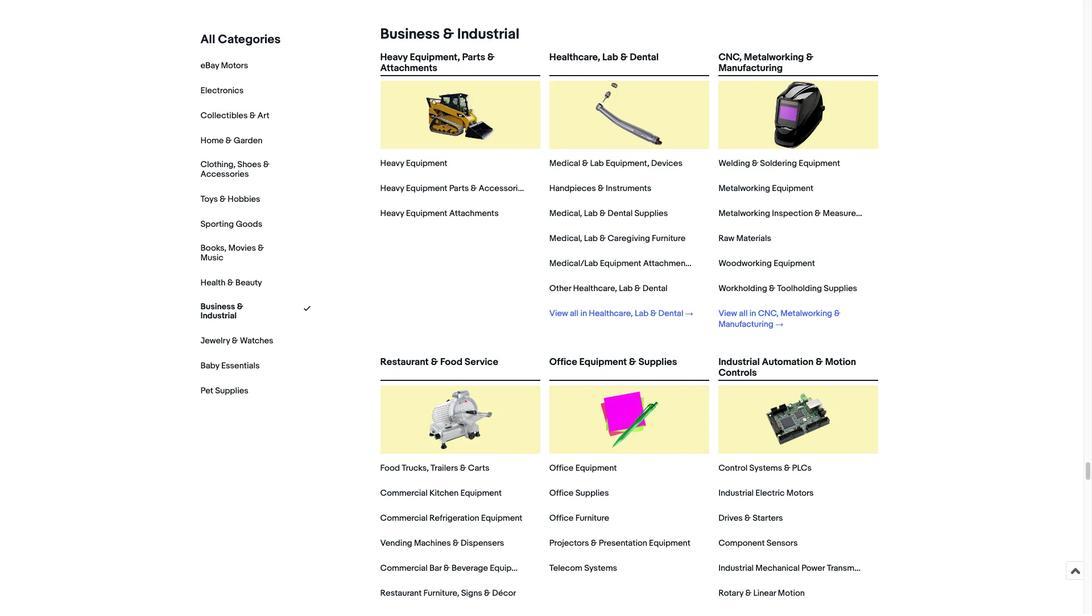 Task type: locate. For each thing, give the bounding box(es) containing it.
projectors
[[550, 538, 589, 549]]

lab
[[603, 52, 619, 63], [591, 158, 604, 169], [584, 208, 598, 219], [584, 233, 598, 244], [619, 283, 633, 294], [635, 308, 649, 319]]

2 medical, from the top
[[550, 233, 583, 244]]

1 horizontal spatial attachments
[[449, 208, 499, 219]]

2 vertical spatial attachments
[[644, 258, 693, 269]]

equipment up toolholding
[[774, 258, 816, 269]]

view inside view all in cnc, metalworking & manufacturing
[[719, 308, 738, 319]]

1 vertical spatial restaurant
[[380, 589, 422, 599]]

0 horizontal spatial all
[[570, 308, 579, 319]]

control systems & plcs link
[[719, 463, 812, 474]]

watches
[[240, 336, 274, 347]]

furniture up medical/lab equipment attachments & accessories link
[[652, 233, 686, 244]]

business & industrial
[[380, 26, 520, 43], [201, 301, 243, 322]]

0 horizontal spatial in
[[581, 308, 587, 319]]

office equipment & supplies link
[[550, 357, 710, 378]]

0 horizontal spatial attachments
[[380, 63, 438, 74]]

0 horizontal spatial furniture
[[576, 513, 610, 524]]

2 horizontal spatial accessories
[[703, 258, 751, 269]]

1 horizontal spatial furniture
[[652, 233, 686, 244]]

1 vertical spatial systems
[[585, 563, 618, 574]]

measurement
[[823, 208, 876, 219]]

1 restaurant from the top
[[380, 357, 429, 368]]

1 in from the left
[[581, 308, 587, 319]]

transmission
[[827, 563, 877, 574]]

in for cnc, metalworking & manufacturing
[[750, 308, 757, 319]]

1 horizontal spatial all
[[740, 308, 748, 319]]

workholding
[[719, 283, 768, 294]]

toys & hobbies link
[[201, 194, 260, 205]]

business & industrial down health
[[201, 301, 243, 322]]

view down other
[[550, 308, 568, 319]]

1 vertical spatial cnc,
[[758, 308, 779, 319]]

office
[[550, 357, 578, 368], [550, 463, 574, 474], [550, 488, 574, 499], [550, 513, 574, 524]]

motion for rotary & linear motion
[[778, 589, 805, 599]]

metalworking inspection & measurement
[[719, 208, 876, 219]]

healthcare, lab & dental image
[[596, 81, 664, 149]]

raw materials link
[[719, 233, 772, 244]]

all for healthcare, lab & dental
[[570, 308, 579, 319]]

health & beauty link
[[201, 278, 262, 288]]

1 vertical spatial furniture
[[576, 513, 610, 524]]

motion inside industrial automation & motion controls
[[826, 357, 857, 368]]

2 heavy from the top
[[380, 158, 404, 169]]

industrial up "jewelry"
[[201, 311, 237, 322]]

commercial up vending
[[380, 513, 428, 524]]

manufacturing
[[719, 63, 783, 74], [719, 319, 774, 330]]

restaurant for restaurant furniture, signs & décor
[[380, 589, 422, 599]]

industrial up rotary
[[719, 563, 754, 574]]

2 in from the left
[[750, 308, 757, 319]]

motors down plcs
[[787, 488, 814, 499]]

vending
[[380, 538, 412, 549]]

control systems & plcs
[[719, 463, 812, 474]]

1 vertical spatial food
[[380, 463, 400, 474]]

0 horizontal spatial view
[[550, 308, 568, 319]]

1 vertical spatial attachments
[[449, 208, 499, 219]]

toys & hobbies
[[201, 194, 260, 205]]

industrial inside industrial automation & motion controls
[[719, 357, 760, 368]]

1 vertical spatial healthcare,
[[573, 283, 618, 294]]

systems down projectors & presentation equipment
[[585, 563, 618, 574]]

1 horizontal spatial accessories
[[479, 183, 527, 194]]

commercial refrigeration equipment link
[[380, 513, 523, 524]]

all inside view all in cnc, metalworking & manufacturing
[[740, 308, 748, 319]]

0 horizontal spatial business
[[201, 301, 235, 312]]

restaurant
[[380, 357, 429, 368], [380, 589, 422, 599]]

view down the workholding
[[719, 308, 738, 319]]

0 vertical spatial commercial
[[380, 488, 428, 499]]

industrial down control
[[719, 488, 754, 499]]

office equipment link
[[550, 463, 617, 474]]

metalworking equipment
[[719, 183, 814, 194]]

other
[[550, 283, 572, 294]]

all down other
[[570, 308, 579, 319]]

1 horizontal spatial cnc,
[[758, 308, 779, 319]]

telecom systems link
[[550, 563, 618, 574]]

1 horizontal spatial food
[[440, 357, 463, 368]]

mechanical
[[756, 563, 800, 574]]

3 heavy from the top
[[380, 183, 404, 194]]

heavy for heavy equipment parts & accessories
[[380, 183, 404, 194]]

motion for industrial automation & motion controls
[[826, 357, 857, 368]]

0 vertical spatial food
[[440, 357, 463, 368]]

carts
[[468, 463, 490, 474]]

parts
[[462, 52, 486, 63], [449, 183, 469, 194]]

equipment up heavy equipment attachments
[[406, 183, 448, 194]]

food left service on the left bottom of the page
[[440, 357, 463, 368]]

home
[[201, 135, 224, 146]]

handpieces & instruments link
[[550, 183, 652, 194]]

0 vertical spatial parts
[[462, 52, 486, 63]]

0 vertical spatial furniture
[[652, 233, 686, 244]]

4 heavy from the top
[[380, 208, 404, 219]]

0 vertical spatial healthcare,
[[550, 52, 601, 63]]

toolholding
[[778, 283, 822, 294]]

furniture down office supplies link
[[576, 513, 610, 524]]

medical & lab equipment, devices link
[[550, 158, 683, 169]]

0 horizontal spatial food
[[380, 463, 400, 474]]

2 commercial from the top
[[380, 513, 428, 524]]

medical/lab
[[550, 258, 598, 269]]

business & industrial up heavy equipment, parts & attachments link
[[380, 26, 520, 43]]

other healthcare, lab & dental
[[550, 283, 668, 294]]

dental inside 'link'
[[630, 52, 659, 63]]

metalworking inside cnc, metalworking & manufacturing
[[745, 52, 805, 63]]

medical, down handpieces
[[550, 208, 583, 219]]

business up heavy equipment, parts & attachments
[[380, 26, 440, 43]]

heavy equipment
[[380, 158, 448, 169]]

industrial for industrial electric motors
[[719, 488, 754, 499]]

2 all from the left
[[740, 308, 748, 319]]

rotary
[[719, 589, 744, 599]]

0 horizontal spatial cnc,
[[719, 52, 742, 63]]

heavy equipment parts & accessories link
[[380, 183, 527, 194]]

business inside business & industrial
[[201, 301, 235, 312]]

1 vertical spatial business & industrial link
[[201, 301, 280, 322]]

1 horizontal spatial view
[[719, 308, 738, 319]]

business & industrial link up heavy equipment, parts & attachments
[[376, 26, 520, 43]]

business & industrial link down beauty
[[201, 301, 280, 322]]

heavy equipment attachments
[[380, 208, 499, 219]]

1 vertical spatial business
[[201, 301, 235, 312]]

cnc, inside cnc, metalworking & manufacturing
[[719, 52, 742, 63]]

0 vertical spatial systems
[[750, 463, 783, 474]]

heavy equipment parts & accessories
[[380, 183, 527, 194]]

commercial
[[380, 488, 428, 499], [380, 513, 428, 524], [380, 563, 428, 574]]

equipment right presentation
[[649, 538, 691, 549]]

lab inside 'link'
[[603, 52, 619, 63]]

1 vertical spatial motors
[[787, 488, 814, 499]]

equipment down view all in healthcare, lab & dental
[[580, 357, 627, 368]]

1 horizontal spatial systems
[[750, 463, 783, 474]]

motors right ebay
[[221, 60, 248, 71]]

& inside industrial automation & motion controls
[[816, 357, 824, 368]]

0 horizontal spatial motion
[[778, 589, 805, 599]]

1 vertical spatial motion
[[778, 589, 805, 599]]

2 horizontal spatial attachments
[[644, 258, 693, 269]]

1 view from the left
[[550, 308, 568, 319]]

business
[[380, 26, 440, 43], [201, 301, 235, 312]]

1 manufacturing from the top
[[719, 63, 783, 74]]

welding
[[719, 158, 751, 169]]

food trucks, trailers & carts link
[[380, 463, 490, 474]]

projectors & presentation equipment
[[550, 538, 691, 549]]

2 manufacturing from the top
[[719, 319, 774, 330]]

all for cnc, metalworking & manufacturing
[[740, 308, 748, 319]]

food left trucks,
[[380, 463, 400, 474]]

3 office from the top
[[550, 488, 574, 499]]

toys
[[201, 194, 218, 205]]

welding & soldering equipment link
[[719, 158, 841, 169]]

caregiving
[[608, 233, 650, 244]]

heavy
[[380, 52, 408, 63], [380, 158, 404, 169], [380, 183, 404, 194], [380, 208, 404, 219]]

medical/lab equipment attachments & accessories
[[550, 258, 751, 269]]

0 horizontal spatial equipment,
[[410, 52, 460, 63]]

accessories inside clothing, shoes & accessories
[[201, 169, 249, 180]]

office for office furniture
[[550, 513, 574, 524]]

clothing, shoes & accessories
[[201, 159, 270, 180]]

1 medical, from the top
[[550, 208, 583, 219]]

equipment down carts
[[461, 488, 502, 499]]

commercial refrigeration equipment
[[380, 513, 523, 524]]

industrial electric motors link
[[719, 488, 814, 499]]

1 commercial from the top
[[380, 488, 428, 499]]

0 horizontal spatial business & industrial link
[[201, 301, 280, 322]]

0 vertical spatial manufacturing
[[719, 63, 783, 74]]

in inside view all in cnc, metalworking & manufacturing
[[750, 308, 757, 319]]

medical, lab & caregiving furniture link
[[550, 233, 686, 244]]

1 vertical spatial equipment,
[[606, 158, 650, 169]]

in down the workholding
[[750, 308, 757, 319]]

0 vertical spatial medical,
[[550, 208, 583, 219]]

0 vertical spatial motion
[[826, 357, 857, 368]]

2 view from the left
[[719, 308, 738, 319]]

0 vertical spatial attachments
[[380, 63, 438, 74]]

parts inside heavy equipment, parts & attachments
[[462, 52, 486, 63]]

all down the workholding
[[740, 308, 748, 319]]

accessories for heavy
[[479, 183, 527, 194]]

electronics link
[[201, 85, 244, 96]]

sensors
[[767, 538, 798, 549]]

1 horizontal spatial motion
[[826, 357, 857, 368]]

clothing, shoes & accessories link
[[201, 159, 280, 180]]

handpieces & instruments
[[550, 183, 652, 194]]

1 all from the left
[[570, 308, 579, 319]]

office for office supplies
[[550, 488, 574, 499]]

electric
[[756, 488, 785, 499]]

1 office from the top
[[550, 357, 578, 368]]

medical/lab equipment attachments & accessories link
[[550, 258, 751, 269]]

restaurant & food service image
[[426, 386, 495, 454]]

equipment down heavy equipment parts & accessories link
[[406, 208, 448, 219]]

motion right automation
[[826, 357, 857, 368]]

business down health
[[201, 301, 235, 312]]

& inside cnc, metalworking & manufacturing
[[807, 52, 814, 63]]

view for healthcare, lab & dental
[[550, 308, 568, 319]]

heavy equipment, parts & attachments link
[[380, 52, 541, 74]]

all categories
[[201, 32, 281, 47]]

0 vertical spatial equipment,
[[410, 52, 460, 63]]

1 horizontal spatial equipment,
[[606, 158, 650, 169]]

restaurant inside restaurant & food service link
[[380, 357, 429, 368]]

2 vertical spatial accessories
[[703, 258, 751, 269]]

2 office from the top
[[550, 463, 574, 474]]

0 vertical spatial accessories
[[201, 169, 249, 180]]

sporting goods
[[201, 219, 262, 230]]

1 vertical spatial commercial
[[380, 513, 428, 524]]

1 vertical spatial business & industrial
[[201, 301, 243, 322]]

view
[[550, 308, 568, 319], [719, 308, 738, 319]]

office equipment & supplies image
[[596, 386, 664, 454]]

medical, up the medical/lab
[[550, 233, 583, 244]]

healthcare,
[[550, 52, 601, 63], [573, 283, 618, 294], [589, 308, 633, 319]]

systems up the industrial electric motors link
[[750, 463, 783, 474]]

furniture
[[652, 233, 686, 244], [576, 513, 610, 524]]

1 horizontal spatial in
[[750, 308, 757, 319]]

& inside business & industrial
[[237, 301, 243, 312]]

2 vertical spatial healthcare,
[[589, 308, 633, 319]]

industrial left automation
[[719, 357, 760, 368]]

attachments for medical/lab
[[644, 258, 693, 269]]

restaurant furniture, signs & décor link
[[380, 589, 516, 599]]

accessories for medical/lab
[[703, 258, 751, 269]]

furniture,
[[424, 589, 460, 599]]

4 office from the top
[[550, 513, 574, 524]]

motion down the industrial mechanical power transmission on the bottom of page
[[778, 589, 805, 599]]

workholding & toolholding supplies link
[[719, 283, 858, 294]]

1 vertical spatial medical,
[[550, 233, 583, 244]]

business & industrial link
[[376, 26, 520, 43], [201, 301, 280, 322]]

0 horizontal spatial business & industrial
[[201, 301, 243, 322]]

0 vertical spatial cnc,
[[719, 52, 742, 63]]

1 vertical spatial accessories
[[479, 183, 527, 194]]

industrial mechanical power transmission link
[[719, 563, 877, 574]]

manufacturing inside cnc, metalworking & manufacturing
[[719, 63, 783, 74]]

component sensors link
[[719, 538, 798, 549]]

0 vertical spatial business & industrial
[[380, 26, 520, 43]]

systems
[[750, 463, 783, 474], [585, 563, 618, 574]]

in down other healthcare, lab & dental link on the right of the page
[[581, 308, 587, 319]]

medical, for medical, lab & caregiving furniture
[[550, 233, 583, 244]]

1 heavy from the top
[[380, 52, 408, 63]]

commercial for commercial bar & beverage equipment
[[380, 563, 428, 574]]

heavy for heavy equipment
[[380, 158, 404, 169]]

linear
[[754, 589, 777, 599]]

2 restaurant from the top
[[380, 589, 422, 599]]

component
[[719, 538, 765, 549]]

0 vertical spatial restaurant
[[380, 357, 429, 368]]

jewelry
[[201, 336, 230, 347]]

commercial down trucks,
[[380, 488, 428, 499]]

0 vertical spatial motors
[[221, 60, 248, 71]]

equipment up the dispensers
[[481, 513, 523, 524]]

heavy inside heavy equipment, parts & attachments
[[380, 52, 408, 63]]

1 vertical spatial manufacturing
[[719, 319, 774, 330]]

in
[[581, 308, 587, 319], [750, 308, 757, 319]]

office equipment
[[550, 463, 617, 474]]

1 vertical spatial parts
[[449, 183, 469, 194]]

healthcare, inside 'link'
[[550, 52, 601, 63]]

supplies inside office equipment & supplies link
[[639, 357, 678, 368]]

2 vertical spatial commercial
[[380, 563, 428, 574]]

heavy equipment link
[[380, 158, 448, 169]]

collectibles
[[201, 110, 248, 121]]

commercial down vending
[[380, 563, 428, 574]]

motors
[[221, 60, 248, 71], [787, 488, 814, 499]]

beauty
[[236, 278, 262, 288]]

all
[[570, 308, 579, 319], [740, 308, 748, 319]]

0 horizontal spatial systems
[[585, 563, 618, 574]]

1 horizontal spatial business & industrial link
[[376, 26, 520, 43]]

0 vertical spatial business
[[380, 26, 440, 43]]

3 commercial from the top
[[380, 563, 428, 574]]

0 horizontal spatial accessories
[[201, 169, 249, 180]]



Task type: describe. For each thing, give the bounding box(es) containing it.
instruments
[[606, 183, 652, 194]]

garden
[[234, 135, 263, 146]]

food trucks, trailers & carts
[[380, 463, 490, 474]]

office supplies
[[550, 488, 609, 499]]

equipment right soldering
[[799, 158, 841, 169]]

other healthcare, lab & dental link
[[550, 283, 668, 294]]

industrial mechanical power transmission
[[719, 563, 877, 574]]

commercial bar & beverage equipment link
[[380, 563, 532, 574]]

medical & lab equipment, devices
[[550, 158, 683, 169]]

& inside books, movies & music
[[258, 243, 264, 254]]

cnc, metalworking & manufacturing link
[[719, 52, 879, 74]]

dispensers
[[461, 538, 504, 549]]

industrial automation & motion controls link
[[719, 357, 879, 379]]

metalworking equipment link
[[719, 183, 814, 194]]

kitchen
[[430, 488, 459, 499]]

movies
[[228, 243, 256, 254]]

& inside 'link'
[[621, 52, 628, 63]]

signs
[[461, 589, 483, 599]]

systems for telecom
[[585, 563, 618, 574]]

medical, lab & dental supplies
[[550, 208, 668, 219]]

heavy equipment attachments link
[[380, 208, 499, 219]]

rotary & linear motion link
[[719, 589, 805, 599]]

décor
[[492, 589, 516, 599]]

telecom
[[550, 563, 583, 574]]

equipment up décor
[[490, 563, 532, 574]]

baby essentials link
[[201, 361, 260, 372]]

starters
[[753, 513, 784, 524]]

medical, lab & dental supplies link
[[550, 208, 668, 219]]

home & garden
[[201, 135, 263, 146]]

view all in healthcare, lab & dental
[[550, 308, 684, 319]]

food inside restaurant & food service link
[[440, 357, 463, 368]]

manufacturing inside view all in cnc, metalworking & manufacturing
[[719, 319, 774, 330]]

& inside view all in cnc, metalworking & manufacturing
[[835, 308, 841, 319]]

metalworking inspection & measurement link
[[719, 208, 876, 219]]

office for office equipment & supplies
[[550, 357, 578, 368]]

industrial for industrial automation & motion controls
[[719, 357, 760, 368]]

vending machines & dispensers link
[[380, 538, 504, 549]]

equipment up office supplies link
[[576, 463, 617, 474]]

sporting goods link
[[201, 219, 262, 230]]

presentation
[[599, 538, 648, 549]]

0 horizontal spatial motors
[[221, 60, 248, 71]]

in for healthcare, lab & dental
[[581, 308, 587, 319]]

all
[[201, 32, 215, 47]]

healthcare, lab & dental
[[550, 52, 659, 63]]

healthcare, lab & dental link
[[550, 52, 710, 73]]

heavy for heavy equipment attachments
[[380, 208, 404, 219]]

medical, for medical, lab & dental supplies
[[550, 208, 583, 219]]

commercial bar & beverage equipment
[[380, 563, 532, 574]]

parts for equipment,
[[462, 52, 486, 63]]

view all in healthcare, lab & dental link
[[550, 308, 694, 319]]

workholding & toolholding supplies
[[719, 283, 858, 294]]

heavy equipment, parts & attachments image
[[426, 81, 495, 149]]

office furniture
[[550, 513, 610, 524]]

ebay motors link
[[201, 60, 248, 71]]

industrial up heavy equipment, parts & attachments link
[[457, 26, 520, 43]]

medical
[[550, 158, 581, 169]]

rotary & linear motion
[[719, 589, 805, 599]]

heavy for heavy equipment, parts & attachments
[[380, 52, 408, 63]]

shoes
[[238, 159, 261, 170]]

cnc, inside view all in cnc, metalworking & manufacturing
[[758, 308, 779, 319]]

commercial for commercial refrigeration equipment
[[380, 513, 428, 524]]

jewelry & watches
[[201, 336, 274, 347]]

industrial for industrial mechanical power transmission
[[719, 563, 754, 574]]

attachments for heavy
[[449, 208, 499, 219]]

industrial automation & motion controls
[[719, 357, 857, 379]]

parts for equipment
[[449, 183, 469, 194]]

medical, lab & caregiving furniture
[[550, 233, 686, 244]]

books, movies & music link
[[201, 243, 280, 263]]

pet supplies
[[201, 386, 249, 397]]

equipment up heavy equipment parts & accessories link
[[406, 158, 448, 169]]

view for cnc, metalworking & manufacturing
[[719, 308, 738, 319]]

equipment, inside heavy equipment, parts & attachments
[[410, 52, 460, 63]]

1 horizontal spatial business
[[380, 26, 440, 43]]

commercial kitchen equipment link
[[380, 488, 502, 499]]

1 horizontal spatial motors
[[787, 488, 814, 499]]

trucks,
[[402, 463, 429, 474]]

raw
[[719, 233, 735, 244]]

& inside clothing, shoes & accessories
[[263, 159, 270, 170]]

restaurant for restaurant & food service
[[380, 357, 429, 368]]

pet
[[201, 386, 213, 397]]

baby
[[201, 361, 220, 372]]

equipment up inspection
[[773, 183, 814, 194]]

handpieces
[[550, 183, 596, 194]]

clothing,
[[201, 159, 236, 170]]

heavy equipment, parts & attachments
[[380, 52, 495, 74]]

home & garden link
[[201, 135, 263, 146]]

woodworking equipment
[[719, 258, 816, 269]]

essentials
[[221, 361, 260, 372]]

equipment down medical, lab & caregiving furniture
[[600, 258, 642, 269]]

restaurant & food service
[[380, 357, 499, 368]]

drives
[[719, 513, 743, 524]]

categories
[[218, 32, 281, 47]]

telecom systems
[[550, 563, 618, 574]]

baby essentials
[[201, 361, 260, 372]]

collectibles & art link
[[201, 110, 270, 121]]

raw materials
[[719, 233, 772, 244]]

health
[[201, 278, 226, 288]]

music
[[201, 252, 224, 263]]

office for office equipment
[[550, 463, 574, 474]]

trailers
[[431, 463, 458, 474]]

welding & soldering equipment
[[719, 158, 841, 169]]

projectors & presentation equipment link
[[550, 538, 691, 549]]

office furniture link
[[550, 513, 610, 524]]

industrial automation & motion controls image
[[765, 386, 833, 454]]

attachments inside heavy equipment, parts & attachments
[[380, 63, 438, 74]]

ebay
[[201, 60, 219, 71]]

metalworking inside view all in cnc, metalworking & manufacturing
[[781, 308, 833, 319]]

ebay motors
[[201, 60, 248, 71]]

& inside heavy equipment, parts & attachments
[[488, 52, 495, 63]]

commercial for commercial kitchen equipment
[[380, 488, 428, 499]]

woodworking
[[719, 258, 772, 269]]

art
[[258, 110, 270, 121]]

automation
[[762, 357, 814, 368]]

devices
[[652, 158, 683, 169]]

cnc, metalworking & manufacturing image
[[765, 81, 833, 149]]

component sensors
[[719, 538, 798, 549]]

jewelry & watches link
[[201, 336, 274, 347]]

1 horizontal spatial business & industrial
[[380, 26, 520, 43]]

view all in cnc, metalworking & manufacturing
[[719, 308, 841, 330]]

0 vertical spatial business & industrial link
[[376, 26, 520, 43]]

systems for control
[[750, 463, 783, 474]]



Task type: vqa. For each thing, say whether or not it's contained in the screenshot.
described's Past
no



